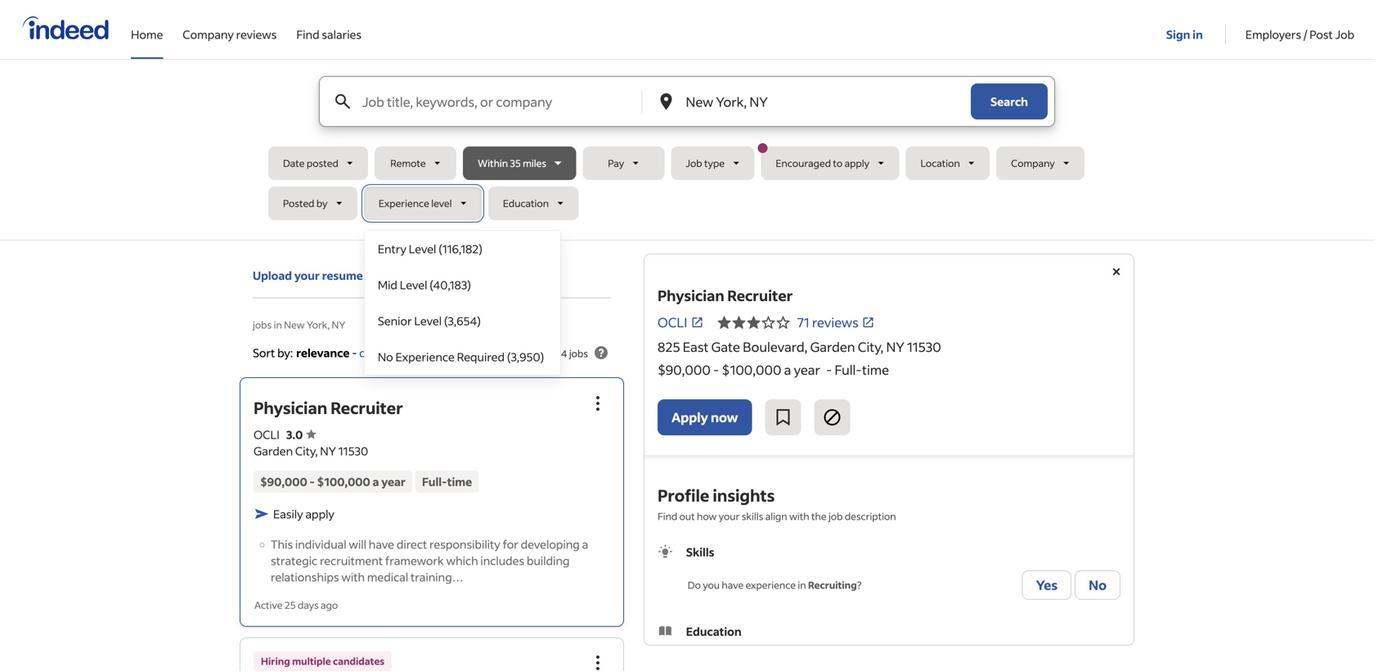 Task type: vqa. For each thing, say whether or not it's contained in the screenshot.
2.7
no



Task type: describe. For each thing, give the bounding box(es) containing it.
skills
[[742, 510, 764, 523]]

1 vertical spatial 11530
[[339, 443, 368, 458]]

east
[[683, 338, 709, 355]]

active
[[255, 599, 283, 611]]

0 vertical spatial your
[[294, 268, 320, 283]]

no for no
[[1089, 577, 1107, 593]]

no button
[[1075, 570, 1121, 600]]

?
[[857, 579, 862, 591]]

71
[[797, 314, 810, 331]]

1 vertical spatial ocli
[[254, 427, 280, 442]]

(3,950)
[[507, 349, 544, 364]]

3.0
[[286, 427, 303, 442]]

job inside employers / post job link
[[1336, 27, 1355, 42]]

find
[[453, 268, 475, 283]]

pay button
[[583, 146, 665, 180]]

(116,182)
[[439, 241, 483, 256]]

a for $90,000 - $100,000 a year - full-time
[[785, 361, 792, 378]]

$100,000 for $90,000 - $100,000 a year - full-time
[[722, 361, 782, 378]]

developing
[[521, 537, 580, 551]]

type
[[705, 157, 725, 169]]

company reviews link
[[183, 0, 277, 56]]

- down 825 east gate boulevard, garden city, ny 11530
[[827, 361, 832, 378]]

upload your resume link
[[253, 267, 363, 284]]

apply inside "popup button"
[[845, 157, 870, 169]]

a for $90,000 - $100,000 a year
[[373, 474, 379, 489]]

job actions for software developer - ai trainer (contract) is collapsed image
[[588, 653, 608, 671]]

0 vertical spatial city,
[[858, 338, 884, 355]]

25
[[285, 599, 296, 611]]

insights
[[713, 484, 775, 506]]

responsibility
[[430, 537, 501, 551]]

apply now button
[[658, 399, 752, 435]]

recruitment
[[320, 553, 383, 568]]

medical
[[367, 569, 409, 584]]

let
[[373, 268, 391, 283]]

a inside the this individual will have direct responsibility for developing a strategic recruitment framework which includes building relationships with medical training…
[[582, 537, 589, 551]]

required
[[457, 349, 505, 364]]

skills
[[686, 545, 715, 559]]

0 vertical spatial ny
[[332, 318, 346, 331]]

posted
[[307, 157, 339, 169]]

to
[[833, 157, 843, 169]]

post
[[1310, 27, 1334, 42]]

have inside the this individual will have direct responsibility for developing a strategic recruitment framework which includes building relationships with medical training…
[[369, 537, 394, 551]]

job
[[829, 510, 843, 523]]

apply
[[672, 409, 709, 426]]

experience level
[[379, 197, 452, 209]]

mid level (40,183)
[[378, 277, 471, 292]]

level for mid
[[400, 277, 428, 292]]

825
[[658, 338, 681, 355]]

1 vertical spatial experience
[[396, 349, 455, 364]]

york,
[[307, 318, 330, 331]]

no experience required (3,950)
[[378, 349, 544, 364]]

175,574
[[534, 347, 567, 360]]

- left date
[[352, 345, 357, 360]]

not interested image
[[823, 408, 842, 427]]

relevance
[[296, 345, 350, 360]]

mid
[[378, 277, 398, 292]]

0 vertical spatial ocli
[[658, 314, 688, 331]]

apply now
[[672, 409, 739, 426]]

candidates
[[333, 655, 385, 667]]

senior level (3,654) link
[[365, 303, 560, 339]]

0 horizontal spatial you
[[477, 268, 497, 283]]

this individual will have direct responsibility for developing a strategic recruitment framework which includes building relationships with medical training…
[[271, 537, 589, 584]]

posted
[[283, 197, 315, 209]]

- down gate
[[714, 361, 719, 378]]

1 horizontal spatial 11530
[[908, 338, 942, 355]]

0 vertical spatial full-
[[835, 361, 863, 378]]

do you have experience in recruiting ?
[[688, 579, 862, 591]]

education group
[[658, 623, 1121, 671]]

which
[[446, 553, 478, 568]]

the
[[812, 510, 827, 523]]

employers
[[1246, 27, 1302, 42]]

days
[[298, 599, 319, 611]]

1 vertical spatial physician recruiter
[[254, 397, 403, 418]]

garden city, ny 11530
[[254, 443, 368, 458]]

active 25 days ago
[[255, 599, 338, 611]]

sort
[[253, 345, 275, 360]]

Edit location text field
[[683, 77, 939, 126]]

senior
[[378, 313, 412, 328]]

search button
[[971, 83, 1048, 119]]

save this job image
[[774, 408, 793, 427]]

within 35 miles button
[[463, 146, 576, 180]]

by:
[[277, 345, 293, 360]]

mid level (40,183) link
[[365, 267, 560, 303]]

sign in link
[[1167, 1, 1206, 56]]

miles
[[523, 157, 547, 169]]

reviews for company reviews
[[236, 27, 277, 42]]

find salaries
[[297, 27, 362, 42]]

experience inside popup button
[[379, 197, 430, 209]]

do
[[688, 579, 701, 591]]

home
[[131, 27, 163, 42]]

0 vertical spatial recruiter
[[728, 286, 793, 305]]

3.0 out of five stars rating image
[[286, 427, 316, 442]]

1 vertical spatial jobs
[[569, 347, 588, 360]]

remote button
[[375, 146, 457, 180]]

company reviews
[[183, 27, 277, 42]]

1 horizontal spatial physician recruiter
[[658, 286, 793, 305]]

$90,000 for $90,000 - $100,000 a year - full-time
[[658, 361, 711, 378]]

0 horizontal spatial time
[[447, 474, 472, 489]]

within 35 miles
[[478, 157, 547, 169]]

pay
[[608, 157, 625, 169]]

encouraged
[[776, 157, 831, 169]]

year for $90,000 - $100,000 a year - full-time
[[794, 361, 821, 378]]

0 vertical spatial jobs
[[253, 318, 272, 331]]

71 reviews link
[[797, 314, 875, 331]]

sort by: relevance - date
[[253, 345, 383, 360]]

have inside skills group
[[722, 579, 744, 591]]



Task type: locate. For each thing, give the bounding box(es) containing it.
$100,000 down the boulevard,
[[722, 361, 782, 378]]

physician recruiter up 3 out of 5 stars image
[[658, 286, 793, 305]]

job right post at the top of page
[[1336, 27, 1355, 42]]

profile insights find out how your skills align with the job description
[[658, 484, 897, 523]]

0 vertical spatial level
[[409, 241, 437, 256]]

employers
[[393, 268, 450, 283]]

1 vertical spatial job
[[686, 157, 703, 169]]

0 horizontal spatial full-
[[422, 474, 447, 489]]

company for company reviews
[[183, 27, 234, 42]]

level right senior
[[414, 313, 442, 328]]

you inside skills group
[[703, 579, 720, 591]]

description
[[845, 510, 897, 523]]

job left type
[[686, 157, 703, 169]]

$90,000 - $100,000 a year
[[260, 474, 406, 489]]

0 horizontal spatial garden
[[254, 443, 293, 458]]

city, down '3.0 out of five stars rating' icon
[[295, 443, 318, 458]]

0 horizontal spatial 11530
[[339, 443, 368, 458]]

skills group
[[658, 543, 1121, 603]]

0 horizontal spatial physician
[[254, 397, 328, 418]]

physician recruiter up '3.0 out of five stars rating' icon
[[254, 397, 403, 418]]

level for entry
[[409, 241, 437, 256]]

0 horizontal spatial education
[[503, 197, 549, 209]]

job type
[[686, 157, 725, 169]]

garden down 71 reviews 'link'
[[811, 338, 856, 355]]

encouraged to apply button
[[758, 143, 900, 180]]

company for company
[[1012, 157, 1056, 169]]

no for no experience required (3,950)
[[378, 349, 393, 364]]

entry
[[378, 241, 407, 256]]

1 horizontal spatial no
[[1089, 577, 1107, 593]]

$100,000 down garden city, ny 11530 on the bottom left of the page
[[317, 474, 371, 489]]

2 horizontal spatial a
[[785, 361, 792, 378]]

None search field
[[268, 76, 1106, 376]]

experience level button
[[364, 187, 482, 220]]

0 horizontal spatial ocli
[[254, 427, 280, 442]]

date link
[[359, 345, 383, 360]]

physician recruiter button
[[254, 397, 403, 418]]

0 horizontal spatial city,
[[295, 443, 318, 458]]

0 horizontal spatial company
[[183, 27, 234, 42]]

experience left level
[[379, 197, 430, 209]]

ocli left 3.0
[[254, 427, 280, 442]]

jobs left help icon
[[569, 347, 588, 360]]

a right developing
[[582, 537, 589, 551]]

$100,000 for $90,000 - $100,000 a year
[[317, 474, 371, 489]]

2 vertical spatial level
[[414, 313, 442, 328]]

education down do at the right of page
[[686, 624, 742, 639]]

1 vertical spatial education
[[686, 624, 742, 639]]

jobs in new york, ny
[[253, 318, 346, 331]]

includes
[[481, 553, 525, 568]]

full-
[[835, 361, 863, 378], [422, 474, 447, 489]]

in left new
[[274, 318, 282, 331]]

close job details image
[[1107, 262, 1127, 282]]

0 horizontal spatial in
[[274, 318, 282, 331]]

reviews right 71
[[813, 314, 859, 331]]

search: Job title, keywords, or company text field
[[359, 77, 641, 126]]

with left the on the bottom right
[[790, 510, 810, 523]]

1 vertical spatial level
[[400, 277, 428, 292]]

none search field containing search
[[268, 76, 1106, 376]]

1 horizontal spatial ocli
[[658, 314, 688, 331]]

with inside the this individual will have direct responsibility for developing a strategic recruitment framework which includes building relationships with medical training…
[[342, 569, 365, 584]]

recruiter down date link
[[331, 397, 403, 418]]

year down 825 east gate boulevard, garden city, ny 11530
[[794, 361, 821, 378]]

yes button
[[1023, 570, 1072, 600]]

company inside dropdown button
[[1012, 157, 1056, 169]]

full- up direct
[[422, 474, 447, 489]]

1 vertical spatial you
[[703, 579, 720, 591]]

1 horizontal spatial job
[[1336, 27, 1355, 42]]

with inside profile insights find out how your skills align with the job description
[[790, 510, 810, 523]]

garden down 3.0
[[254, 443, 293, 458]]

0 horizontal spatial $90,000
[[260, 474, 307, 489]]

1 horizontal spatial garden
[[811, 338, 856, 355]]

35
[[510, 157, 521, 169]]

1 horizontal spatial you
[[703, 579, 720, 591]]

year for $90,000 - $100,000 a year
[[382, 474, 406, 489]]

1 horizontal spatial city,
[[858, 338, 884, 355]]

2 vertical spatial in
[[798, 579, 807, 591]]

for
[[503, 537, 519, 551]]

within
[[478, 157, 508, 169]]

1 vertical spatial with
[[342, 569, 365, 584]]

physician up ocli link
[[658, 286, 725, 305]]

no
[[378, 349, 393, 364], [1089, 577, 1107, 593]]

1 horizontal spatial $100,000
[[722, 361, 782, 378]]

3 out of 5 stars image
[[717, 313, 791, 332]]

menu inside search field
[[364, 230, 561, 376]]

sign
[[1167, 27, 1191, 42]]

you right do at the right of page
[[703, 579, 720, 591]]

0 vertical spatial no
[[378, 349, 393, 364]]

$90,000 for $90,000 - $100,000 a year
[[260, 474, 307, 489]]

level
[[409, 241, 437, 256], [400, 277, 428, 292], [414, 313, 442, 328]]

1 horizontal spatial company
[[1012, 157, 1056, 169]]

1 vertical spatial find
[[658, 510, 678, 523]]

relationships
[[271, 569, 339, 584]]

encouraged to apply
[[776, 157, 870, 169]]

level for senior
[[414, 313, 442, 328]]

- down garden city, ny 11530 on the bottom left of the page
[[310, 474, 315, 489]]

1 horizontal spatial physician
[[658, 286, 725, 305]]

experience
[[379, 197, 430, 209], [396, 349, 455, 364]]

senior level (3,654)
[[378, 313, 481, 328]]

2 vertical spatial ny
[[320, 443, 336, 458]]

have
[[369, 537, 394, 551], [722, 579, 744, 591]]

0 vertical spatial physician
[[658, 286, 725, 305]]

now
[[711, 409, 739, 426]]

1 vertical spatial time
[[447, 474, 472, 489]]

0 vertical spatial physician recruiter
[[658, 286, 793, 305]]

ocli up 825
[[658, 314, 688, 331]]

in
[[1193, 27, 1204, 42], [274, 318, 282, 331], [798, 579, 807, 591]]

help icon image
[[592, 343, 611, 363]]

in left recruiting
[[798, 579, 807, 591]]

jobs up the sort
[[253, 318, 272, 331]]

0 vertical spatial company
[[183, 27, 234, 42]]

education down within 35 miles dropdown button
[[503, 197, 549, 209]]

date posted button
[[268, 146, 368, 180]]

1 horizontal spatial $90,000
[[658, 361, 711, 378]]

1 vertical spatial reviews
[[813, 314, 859, 331]]

education inside group
[[686, 624, 742, 639]]

1 vertical spatial year
[[382, 474, 406, 489]]

recruiter up 3 out of 5 stars image
[[728, 286, 793, 305]]

no inside button
[[1089, 577, 1107, 593]]

time
[[863, 361, 890, 378], [447, 474, 472, 489]]

menu containing entry level (116,182)
[[364, 230, 561, 376]]

find left out
[[658, 510, 678, 523]]

with down recruitment
[[342, 569, 365, 584]]

physician up 3.0
[[254, 397, 328, 418]]

level right mid
[[400, 277, 428, 292]]

1 horizontal spatial a
[[582, 537, 589, 551]]

1 horizontal spatial full-
[[835, 361, 863, 378]]

your right how
[[719, 510, 740, 523]]

apply up individual
[[306, 506, 335, 521]]

resume
[[322, 268, 363, 283]]

1 vertical spatial your
[[719, 510, 740, 523]]

1 horizontal spatial education
[[686, 624, 742, 639]]

apply
[[845, 157, 870, 169], [306, 506, 335, 521]]

level
[[431, 197, 452, 209]]

0 vertical spatial in
[[1193, 27, 1204, 42]]

1 vertical spatial $100,000
[[317, 474, 371, 489]]

date
[[283, 157, 305, 169]]

1 vertical spatial ny
[[887, 338, 905, 355]]

multiple
[[292, 655, 331, 667]]

reviews left "find salaries"
[[236, 27, 277, 42]]

employers / post job
[[1246, 27, 1355, 42]]

1 horizontal spatial have
[[722, 579, 744, 591]]

1 vertical spatial a
[[373, 474, 379, 489]]

this
[[271, 537, 293, 551]]

1 vertical spatial in
[[274, 318, 282, 331]]

$90,000
[[658, 361, 711, 378], [260, 474, 307, 489]]

job inside job type popup button
[[686, 157, 703, 169]]

no down senior
[[378, 349, 393, 364]]

0 vertical spatial experience
[[379, 197, 430, 209]]

0 vertical spatial have
[[369, 537, 394, 551]]

find salaries link
[[297, 0, 362, 56]]

have right will
[[369, 537, 394, 551]]

1 horizontal spatial in
[[798, 579, 807, 591]]

date
[[359, 345, 383, 360]]

time down 71 reviews 'link'
[[863, 361, 890, 378]]

reviews for 71 reviews
[[813, 314, 859, 331]]

strategic
[[271, 553, 318, 568]]

in for sign
[[1193, 27, 1204, 42]]

your right upload
[[294, 268, 320, 283]]

find left salaries
[[297, 27, 320, 42]]

no right yes
[[1089, 577, 1107, 593]]

1 vertical spatial full-
[[422, 474, 447, 489]]

/
[[1304, 27, 1308, 42]]

in for jobs
[[274, 318, 282, 331]]

building
[[527, 553, 570, 568]]

job type button
[[671, 146, 755, 180]]

full-time
[[422, 474, 472, 489]]

have left experience
[[722, 579, 744, 591]]

profile
[[658, 484, 710, 506]]

2 vertical spatial a
[[582, 537, 589, 551]]

0 horizontal spatial job
[[686, 157, 703, 169]]

menu
[[364, 230, 561, 376]]

direct
[[397, 537, 427, 551]]

1 horizontal spatial jobs
[[569, 347, 588, 360]]

your inside profile insights find out how your skills align with the job description
[[719, 510, 740, 523]]

hiring multiple candidates
[[261, 655, 385, 667]]

2 horizontal spatial in
[[1193, 27, 1204, 42]]

0 vertical spatial with
[[790, 510, 810, 523]]

0 vertical spatial apply
[[845, 157, 870, 169]]

entry level (116,182)
[[378, 241, 483, 256]]

align
[[766, 510, 788, 523]]

entry level (116,182) link
[[365, 231, 560, 267]]

recruiting
[[809, 579, 857, 591]]

search
[[991, 94, 1029, 109]]

yes
[[1037, 577, 1058, 593]]

ocli
[[658, 314, 688, 331], [254, 427, 280, 442]]

1 vertical spatial garden
[[254, 443, 293, 458]]

1 vertical spatial no
[[1089, 577, 1107, 593]]

city, down 71 reviews 'link'
[[858, 338, 884, 355]]

a left full-time
[[373, 474, 379, 489]]

company down search button on the right
[[1012, 157, 1056, 169]]

year left full-time
[[382, 474, 406, 489]]

0 vertical spatial a
[[785, 361, 792, 378]]

1 horizontal spatial recruiter
[[728, 286, 793, 305]]

date posted
[[283, 157, 339, 169]]

0 vertical spatial 11530
[[908, 338, 942, 355]]

0 vertical spatial garden
[[811, 338, 856, 355]]

posted by
[[283, 197, 328, 209]]

0 vertical spatial time
[[863, 361, 890, 378]]

full- down 71 reviews 'link'
[[835, 361, 863, 378]]

ago
[[321, 599, 338, 611]]

$90,000 - $100,000 a year - full-time
[[658, 361, 890, 378]]

level up employers
[[409, 241, 437, 256]]

no inside menu
[[378, 349, 393, 364]]

- left let
[[365, 268, 371, 283]]

1 horizontal spatial time
[[863, 361, 890, 378]]

job actions for physician recruiter is collapsed image
[[588, 394, 608, 413]]

experience down senior level (3,654)
[[396, 349, 455, 364]]

find inside profile insights find out how your skills align with the job description
[[658, 510, 678, 523]]

0 horizontal spatial no
[[378, 349, 393, 364]]

0 horizontal spatial with
[[342, 569, 365, 584]]

apply right to
[[845, 157, 870, 169]]

garden
[[811, 338, 856, 355], [254, 443, 293, 458]]

0 horizontal spatial recruiter
[[331, 397, 403, 418]]

individual
[[295, 537, 347, 551]]

new
[[284, 318, 305, 331]]

posted by button
[[268, 187, 357, 220]]

in right sign
[[1193, 27, 1204, 42]]

sign in
[[1167, 27, 1204, 42]]

framework
[[385, 553, 444, 568]]

1 vertical spatial have
[[722, 579, 744, 591]]

a down 825 east gate boulevard, garden city, ny 11530
[[785, 361, 792, 378]]

out
[[680, 510, 695, 523]]

education inside "popup button"
[[503, 197, 549, 209]]

time up responsibility
[[447, 474, 472, 489]]

0 horizontal spatial physician recruiter
[[254, 397, 403, 418]]

1 horizontal spatial year
[[794, 361, 821, 378]]

1 horizontal spatial your
[[719, 510, 740, 523]]

you right "find"
[[477, 268, 497, 283]]

$90,000 down east
[[658, 361, 711, 378]]

salaries
[[322, 27, 362, 42]]

boulevard,
[[743, 338, 808, 355]]

gate
[[712, 338, 741, 355]]

0 vertical spatial education
[[503, 197, 549, 209]]

0 vertical spatial year
[[794, 361, 821, 378]]

city,
[[858, 338, 884, 355], [295, 443, 318, 458]]

(3,654)
[[444, 313, 481, 328]]

1 vertical spatial apply
[[306, 506, 335, 521]]

0 horizontal spatial have
[[369, 537, 394, 551]]

company
[[183, 27, 234, 42], [1012, 157, 1056, 169]]

$90,000 up easily
[[260, 474, 307, 489]]

a
[[785, 361, 792, 378], [373, 474, 379, 489], [582, 537, 589, 551]]

easily
[[273, 506, 303, 521]]

company right home
[[183, 27, 234, 42]]

1 vertical spatial physician
[[254, 397, 328, 418]]

0 vertical spatial find
[[297, 27, 320, 42]]

0 horizontal spatial apply
[[306, 506, 335, 521]]

1 horizontal spatial with
[[790, 510, 810, 523]]

825 east gate boulevard, garden city, ny 11530
[[658, 338, 942, 355]]

1 vertical spatial company
[[1012, 157, 1056, 169]]

0 horizontal spatial find
[[297, 27, 320, 42]]

1 horizontal spatial reviews
[[813, 314, 859, 331]]

0 horizontal spatial a
[[373, 474, 379, 489]]

ocli link
[[658, 313, 704, 332]]

in inside skills group
[[798, 579, 807, 591]]

will
[[349, 537, 367, 551]]

how
[[697, 510, 717, 523]]

1 vertical spatial recruiter
[[331, 397, 403, 418]]

0 vertical spatial job
[[1336, 27, 1355, 42]]

remote
[[391, 157, 426, 169]]

upload your resume - let employers find you
[[253, 268, 497, 283]]

level inside "link"
[[400, 277, 428, 292]]

0 vertical spatial $90,000
[[658, 361, 711, 378]]



